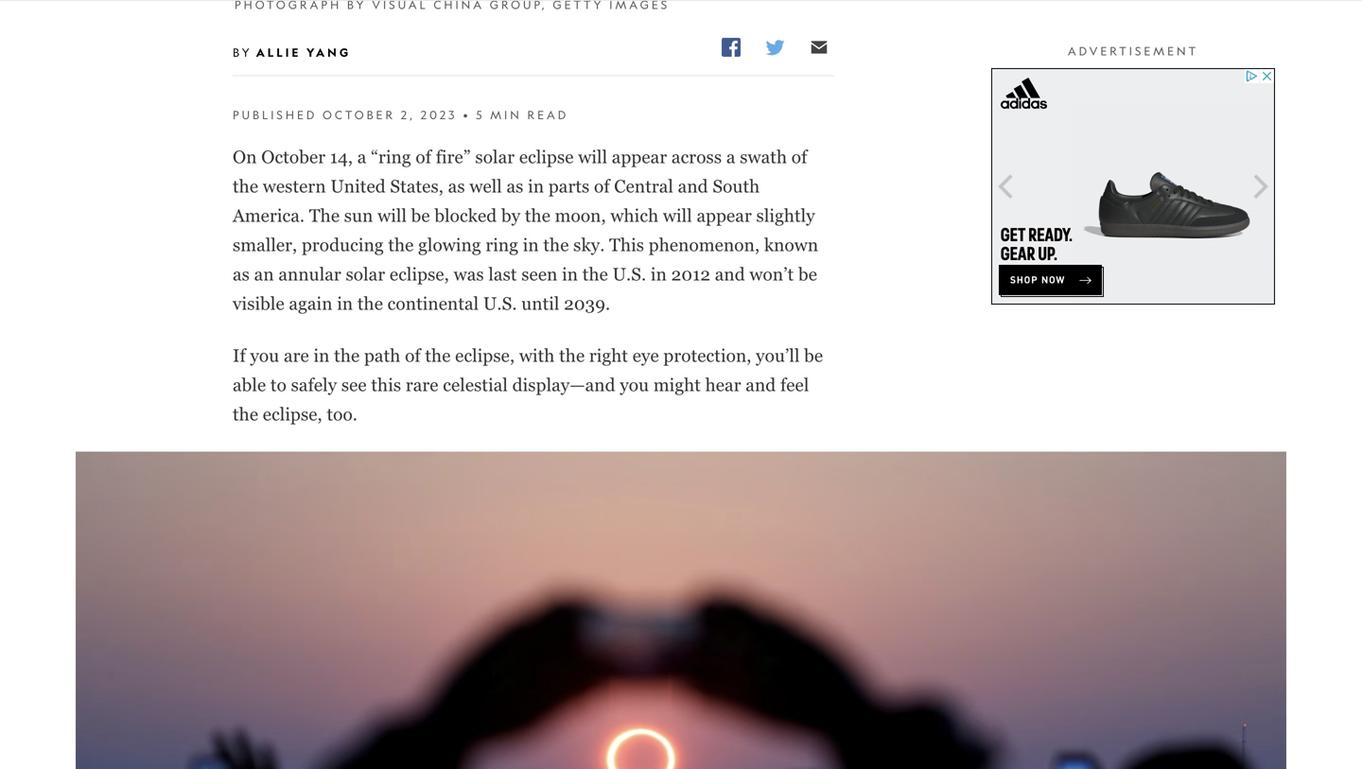 Task type: describe. For each thing, give the bounding box(es) containing it.
on october 14, a "ring of fire" solar eclipse will appear across a swath of the western united states, as well as in parts of central and south america. the sun will be blocked by the moon, which will appear slightly smaller, producing the glowing ring in the sky. this phenomenon, known as an annular solar eclipse, was last seen in the u.s. in 2012 and won't be visible again in the continental u.s. until 2039.
[[233, 147, 819, 314]]

glowing
[[418, 235, 481, 255]]

by allie yang element
[[233, 43, 716, 61]]

this
[[371, 375, 401, 395]]

right
[[589, 345, 628, 366]]

display—and
[[512, 375, 616, 395]]

with
[[519, 345, 555, 366]]

2023
[[421, 108, 457, 122]]

advertisement region
[[992, 68, 1275, 305]]

the left sky.
[[543, 235, 569, 255]]

in inside if you are in the path of the eclipse, with the right eye protection, you'll be able to safely see this rare celestial display—and you might hear and feel the eclipse, too.
[[314, 345, 330, 366]]

sky.
[[574, 235, 605, 255]]

1 vertical spatial eclipse,
[[455, 345, 515, 366]]

5
[[476, 108, 485, 122]]

parts
[[549, 176, 590, 196]]

the up path
[[358, 293, 383, 314]]

1 horizontal spatial solar
[[475, 147, 515, 167]]

might
[[654, 375, 701, 395]]

by
[[233, 45, 252, 59]]

if you are in the path of the eclipse, with the right eye protection, you'll be able to safely see this rare celestial display—and you might hear and feel the eclipse, too.
[[233, 345, 823, 424]]

2 a from the left
[[727, 147, 736, 167]]

read
[[528, 108, 569, 122]]

published
[[233, 108, 317, 122]]

2039.
[[564, 293, 611, 314]]

the up see
[[334, 345, 360, 366]]

of left fire"
[[416, 147, 431, 167]]

fire"
[[436, 147, 471, 167]]

1 horizontal spatial will
[[578, 147, 608, 167]]

the down on
[[233, 176, 258, 196]]

the up display—and on the left of page
[[559, 345, 585, 366]]

to
[[271, 375, 287, 395]]

0 vertical spatial be
[[411, 205, 430, 226]]

the right by
[[525, 205, 551, 226]]

by allie yang
[[233, 45, 351, 60]]

known
[[764, 235, 819, 255]]

1 vertical spatial you
[[620, 375, 649, 395]]

hear
[[705, 375, 741, 395]]

celestial
[[443, 375, 508, 395]]

too.
[[327, 404, 358, 424]]

the up rare on the left of page
[[425, 345, 451, 366]]

well
[[470, 176, 502, 196]]

"ring
[[371, 147, 411, 167]]

phenomenon,
[[649, 235, 760, 255]]

0 horizontal spatial and
[[678, 176, 708, 196]]

eye
[[633, 345, 659, 366]]

this
[[609, 235, 644, 255]]

an
[[254, 264, 274, 284]]

are
[[284, 345, 309, 366]]

of right swath
[[792, 147, 808, 167]]

0 horizontal spatial eclipse,
[[263, 404, 322, 424]]

2012
[[671, 264, 711, 284]]

last
[[489, 264, 517, 284]]

2,
[[401, 108, 415, 122]]

october for 2,
[[323, 108, 396, 122]]

1 horizontal spatial as
[[448, 176, 465, 196]]

able
[[233, 375, 266, 395]]

be inside if you are in the path of the eclipse, with the right eye protection, you'll be able to safely see this rare celestial display—and you might hear and feel the eclipse, too.
[[804, 345, 823, 366]]

moon,
[[555, 205, 606, 226]]

of right 'parts'
[[594, 176, 610, 196]]

0 horizontal spatial you
[[250, 345, 279, 366]]

and inside if you are in the path of the eclipse, with the right eye protection, you'll be able to safely see this rare celestial display—and you might hear and feel the eclipse, too.
[[746, 375, 776, 395]]

continental
[[388, 293, 479, 314]]

in right seen
[[562, 264, 578, 284]]

you'll
[[756, 345, 800, 366]]

0 horizontal spatial as
[[233, 264, 250, 284]]



Task type: locate. For each thing, give the bounding box(es) containing it.
will up 'parts'
[[578, 147, 608, 167]]

the
[[309, 205, 340, 226]]

0 horizontal spatial u.s.
[[483, 293, 517, 314]]

seen
[[522, 264, 558, 284]]

1 vertical spatial u.s.
[[483, 293, 517, 314]]

producing
[[302, 235, 384, 255]]

path
[[364, 345, 401, 366]]

allie
[[256, 45, 301, 60]]

0 vertical spatial and
[[678, 176, 708, 196]]

2 horizontal spatial will
[[663, 205, 692, 226]]

eclipse, up continental
[[390, 264, 449, 284]]

•
[[463, 108, 471, 122]]

0 vertical spatial u.s.
[[613, 264, 646, 284]]

rare
[[406, 375, 439, 395]]

visible
[[233, 293, 285, 314]]

you right if
[[250, 345, 279, 366]]

in right are
[[314, 345, 330, 366]]

blocked
[[435, 205, 497, 226]]

as right well
[[507, 176, 524, 196]]

again
[[289, 293, 333, 314]]

sun
[[344, 205, 373, 226]]

1 horizontal spatial u.s.
[[613, 264, 646, 284]]

2 horizontal spatial and
[[746, 375, 776, 395]]

2 vertical spatial be
[[804, 345, 823, 366]]

solar down producing
[[346, 264, 385, 284]]

the
[[233, 176, 258, 196], [525, 205, 551, 226], [388, 235, 414, 255], [543, 235, 569, 255], [583, 264, 608, 284], [358, 293, 383, 314], [334, 345, 360, 366], [425, 345, 451, 366], [559, 345, 585, 366], [233, 404, 258, 424]]

2 vertical spatial eclipse,
[[263, 404, 322, 424]]

and down phenomenon,
[[715, 264, 745, 284]]

states,
[[390, 176, 444, 196]]

by
[[501, 205, 521, 226]]

eclipse, inside on october 14, a "ring of fire" solar eclipse will appear across a swath of the western united states, as well as in parts of central and south america. the sun will be blocked by the moon, which will appear slightly smaller, producing the glowing ring in the sky. this phenomenon, known as an annular solar eclipse, was last seen in the u.s. in 2012 and won't be visible again in the continental u.s. until 2039.
[[390, 264, 449, 284]]

protection,
[[664, 345, 752, 366]]

0 horizontal spatial a
[[357, 147, 367, 167]]

eclipse, down to
[[263, 404, 322, 424]]

october for 14,
[[261, 147, 326, 167]]

which
[[611, 205, 659, 226]]

0 vertical spatial solar
[[475, 147, 515, 167]]

1 horizontal spatial a
[[727, 147, 736, 167]]

1 a from the left
[[357, 147, 367, 167]]

in right ring
[[523, 235, 539, 255]]

appear up "central"
[[612, 147, 667, 167]]

october
[[323, 108, 396, 122], [261, 147, 326, 167]]

in
[[528, 176, 544, 196], [523, 235, 539, 255], [562, 264, 578, 284], [651, 264, 667, 284], [337, 293, 353, 314], [314, 345, 330, 366]]

2 horizontal spatial as
[[507, 176, 524, 196]]

1 vertical spatial appear
[[697, 205, 752, 226]]

safely
[[291, 375, 337, 395]]

be up feel
[[804, 345, 823, 366]]

october up western
[[261, 147, 326, 167]]

a right the 14,
[[357, 147, 367, 167]]

1 vertical spatial october
[[261, 147, 326, 167]]

1 horizontal spatial eclipse,
[[390, 264, 449, 284]]

0 vertical spatial eclipse,
[[390, 264, 449, 284]]

0 vertical spatial appear
[[612, 147, 667, 167]]

as left "an"
[[233, 264, 250, 284]]

of
[[416, 147, 431, 167], [792, 147, 808, 167], [594, 176, 610, 196], [405, 345, 421, 366]]

eclipse
[[519, 147, 574, 167]]

min
[[490, 108, 522, 122]]

of right path
[[405, 345, 421, 366]]

1 horizontal spatial you
[[620, 375, 649, 395]]

photograph by visual china group, getty images element
[[235, 0, 836, 13]]

america.
[[233, 205, 305, 226]]

solar
[[475, 147, 515, 167], [346, 264, 385, 284]]

appear down south
[[697, 205, 752, 226]]

u.s. down last
[[483, 293, 517, 314]]

in right 'again'
[[337, 293, 353, 314]]

1 vertical spatial be
[[799, 264, 818, 284]]

october up the 14,
[[323, 108, 396, 122]]

united
[[331, 176, 386, 196]]

the down sky.
[[583, 264, 608, 284]]

and down across
[[678, 176, 708, 196]]

on
[[233, 147, 257, 167]]

south
[[713, 176, 760, 196]]

swath
[[740, 147, 787, 167]]

feel
[[781, 375, 809, 395]]

1 horizontal spatial and
[[715, 264, 745, 284]]

yang
[[306, 45, 351, 60]]

appear
[[612, 147, 667, 167], [697, 205, 752, 226]]

in down "eclipse"
[[528, 176, 544, 196]]

1 horizontal spatial appear
[[697, 205, 752, 226]]

0 horizontal spatial appear
[[612, 147, 667, 167]]

eclipse,
[[390, 264, 449, 284], [455, 345, 515, 366], [263, 404, 322, 424]]

14,
[[330, 147, 353, 167]]

smaller,
[[233, 235, 297, 255]]

a "ring of fire" eclipse is framed by the arms of a spectator making a photo with their phone. image
[[76, 452, 1287, 769]]

you down eye
[[620, 375, 649, 395]]

be down the known
[[799, 264, 818, 284]]

will
[[578, 147, 608, 167], [378, 205, 407, 226], [663, 205, 692, 226]]

published october 2, 2023 • 5 min read
[[233, 108, 569, 122]]

western
[[263, 176, 326, 196]]

0 vertical spatial october
[[323, 108, 396, 122]]

was
[[454, 264, 484, 284]]

see
[[341, 375, 367, 395]]

0 vertical spatial you
[[250, 345, 279, 366]]

as
[[448, 176, 465, 196], [507, 176, 524, 196], [233, 264, 250, 284]]

central
[[614, 176, 674, 196]]

until
[[522, 293, 560, 314]]

1 vertical spatial solar
[[346, 264, 385, 284]]

you
[[250, 345, 279, 366], [620, 375, 649, 395]]

a
[[357, 147, 367, 167], [727, 147, 736, 167]]

0 horizontal spatial will
[[378, 205, 407, 226]]

as left well
[[448, 176, 465, 196]]

won't
[[750, 264, 794, 284]]

the down able at the left of the page
[[233, 404, 258, 424]]

be
[[411, 205, 430, 226], [799, 264, 818, 284], [804, 345, 823, 366]]

the left glowing
[[388, 235, 414, 255]]

october inside on october 14, a "ring of fire" solar eclipse will appear across a swath of the western united states, as well as in parts of central and south america. the sun will be blocked by the moon, which will appear slightly smaller, producing the glowing ring in the sky. this phenomenon, known as an annular solar eclipse, was last seen in the u.s. in 2012 and won't be visible again in the continental u.s. until 2039.
[[261, 147, 326, 167]]

be down states,
[[411, 205, 430, 226]]

annular
[[279, 264, 341, 284]]

in left 2012
[[651, 264, 667, 284]]

0 horizontal spatial solar
[[346, 264, 385, 284]]

across
[[672, 147, 722, 167]]

1 vertical spatial and
[[715, 264, 745, 284]]

solar up well
[[475, 147, 515, 167]]

will right 'sun'
[[378, 205, 407, 226]]

and down the you'll
[[746, 375, 776, 395]]

u.s.
[[613, 264, 646, 284], [483, 293, 517, 314]]

ring
[[486, 235, 519, 255]]

slightly
[[757, 205, 815, 226]]

of inside if you are in the path of the eclipse, with the right eye protection, you'll be able to safely see this rare celestial display—and you might hear and feel the eclipse, too.
[[405, 345, 421, 366]]

2 vertical spatial and
[[746, 375, 776, 395]]

eclipse, up celestial
[[455, 345, 515, 366]]

a up south
[[727, 147, 736, 167]]

u.s. down this
[[613, 264, 646, 284]]

and
[[678, 176, 708, 196], [715, 264, 745, 284], [746, 375, 776, 395]]

will up phenomenon,
[[663, 205, 692, 226]]

if
[[233, 345, 246, 366]]

2 horizontal spatial eclipse,
[[455, 345, 515, 366]]



Task type: vqa. For each thing, say whether or not it's contained in the screenshot.
appear
yes



